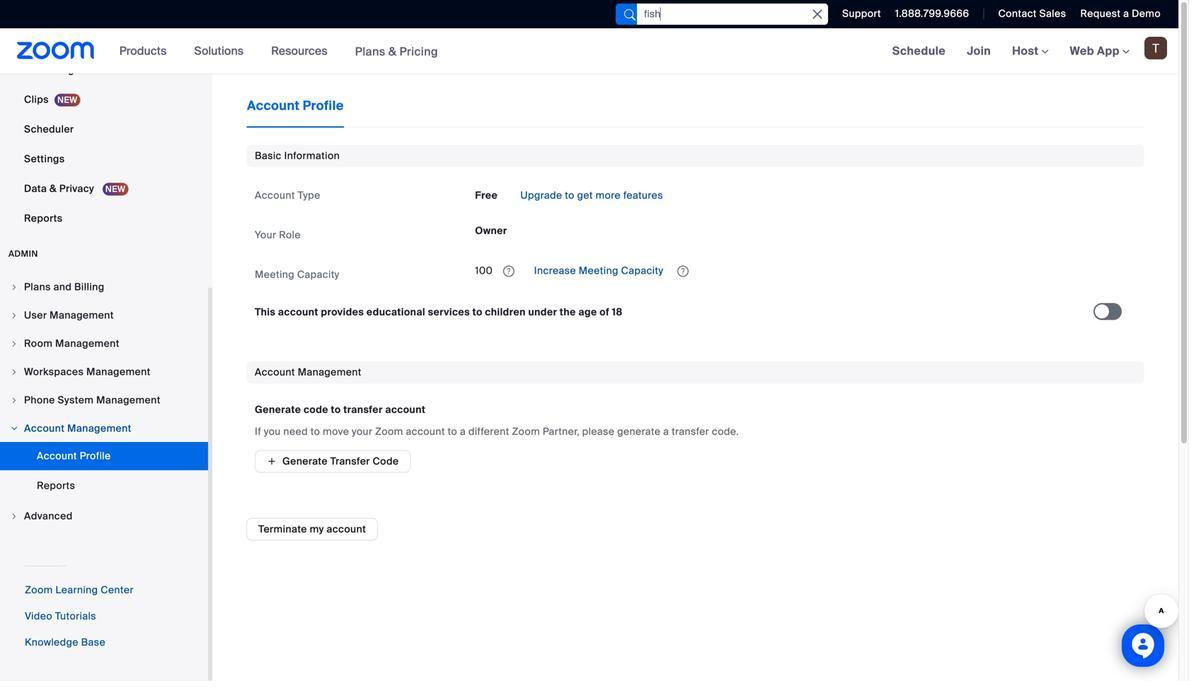 Task type: locate. For each thing, give the bounding box(es) containing it.
management up generate code to transfer account
[[298, 366, 362, 379]]

generate for generate transfer code
[[283, 455, 328, 469]]

account down account management menu item
[[37, 450, 77, 463]]

right image inside account management menu item
[[10, 425, 18, 433]]

reports inside personal menu menu
[[24, 212, 63, 225]]

0 vertical spatial &
[[389, 44, 397, 59]]

of
[[600, 306, 610, 319]]

profile for 'account profile' link to the left
[[80, 450, 111, 463]]

&
[[389, 44, 397, 59], [49, 182, 57, 195]]

& right data
[[49, 182, 57, 195]]

generate inside button
[[283, 455, 328, 469]]

3 right image from the top
[[10, 425, 18, 433]]

application
[[475, 264, 916, 287]]

right image inside room management menu item
[[10, 340, 18, 348]]

account up you
[[255, 366, 295, 379]]

1 vertical spatial reports
[[37, 480, 75, 493]]

right image
[[10, 340, 18, 348], [10, 368, 18, 377], [10, 425, 18, 433]]

reports
[[24, 212, 63, 225], [37, 480, 75, 493]]

reports down data
[[24, 212, 63, 225]]

1 vertical spatial plans
[[24, 281, 51, 294]]

account profile down account management menu item
[[37, 450, 111, 463]]

knowledge
[[25, 637, 79, 650]]

user
[[24, 309, 47, 322]]

plans left and
[[24, 281, 51, 294]]

capacity left 'learn more about increasing meeting capacity' image on the right top
[[621, 264, 664, 278]]

plans inside plans and billing menu item
[[24, 281, 51, 294]]

web app
[[1070, 44, 1120, 58]]

18
[[612, 306, 623, 319]]

2 right image from the top
[[10, 368, 18, 377]]

right image left the advanced
[[10, 513, 18, 521]]

transfer
[[330, 455, 370, 469]]

2 vertical spatial right image
[[10, 425, 18, 433]]

move
[[323, 426, 349, 439]]

advanced menu item
[[0, 503, 208, 530]]

account profile for 'account profile' link to the left
[[37, 450, 111, 463]]

contact sales link
[[988, 0, 1070, 28], [999, 7, 1067, 20]]

1 vertical spatial generate
[[283, 455, 328, 469]]

a left the different at the bottom left
[[460, 426, 466, 439]]

0 horizontal spatial transfer
[[344, 404, 383, 417]]

1 horizontal spatial capacity
[[621, 264, 664, 278]]

under
[[528, 306, 557, 319]]

please
[[583, 426, 615, 439]]

settings link
[[0, 145, 208, 173]]

you
[[264, 426, 281, 439]]

0 vertical spatial generate
[[255, 404, 301, 417]]

0 vertical spatial profile
[[303, 98, 344, 114]]

account profile for rightmost 'account profile' link
[[247, 98, 344, 114]]

1 horizontal spatial account profile
[[247, 98, 344, 114]]

management down room management menu item
[[86, 366, 151, 379]]

reports up the advanced
[[37, 480, 75, 493]]

right image
[[10, 283, 18, 292], [10, 312, 18, 320], [10, 397, 18, 405], [10, 513, 18, 521]]

terminate my account button
[[246, 519, 378, 541]]

account management
[[255, 366, 362, 379], [24, 422, 132, 435]]

account profile link
[[246, 96, 345, 128], [0, 443, 208, 471]]

0 vertical spatial plans
[[355, 44, 386, 59]]

help info, meeting capacity image
[[499, 265, 519, 278]]

0 vertical spatial right image
[[10, 340, 18, 348]]

plans left 'pricing' at the left top
[[355, 44, 386, 59]]

application containing 100
[[475, 264, 916, 287]]

account profile link down phone system management menu item
[[0, 443, 208, 471]]

1 horizontal spatial account profile link
[[246, 96, 345, 128]]

1 right image from the top
[[10, 340, 18, 348]]

& left 'pricing' at the left top
[[389, 44, 397, 59]]

right image for room management
[[10, 340, 18, 348]]

terminate
[[258, 523, 307, 537]]

capacity up provides
[[297, 269, 340, 282]]

1 horizontal spatial plans
[[355, 44, 386, 59]]

to
[[565, 189, 575, 202], [473, 306, 483, 319], [331, 404, 341, 417], [311, 426, 320, 439], [448, 426, 457, 439]]

owner
[[475, 225, 507, 238]]

meeting up this on the top left
[[255, 269, 295, 282]]

account management up code
[[255, 366, 362, 379]]

upgrade
[[521, 189, 562, 202]]

cancel search element
[[807, 4, 828, 25]]

0 vertical spatial reports
[[24, 212, 63, 225]]

plans & pricing link
[[355, 44, 438, 59], [355, 44, 438, 59]]

product information navigation
[[109, 28, 449, 75]]

1 horizontal spatial &
[[389, 44, 397, 59]]

1 horizontal spatial transfer
[[672, 426, 710, 439]]

a right generate
[[663, 426, 669, 439]]

admin menu menu
[[0, 274, 208, 532]]

generate
[[617, 426, 661, 439]]

profile down account management menu item
[[80, 450, 111, 463]]

code
[[304, 404, 329, 417]]

2 right image from the top
[[10, 312, 18, 320]]

account profile link up basic information
[[246, 96, 345, 128]]

right image down admin
[[10, 283, 18, 292]]

management up the workspaces management at the bottom
[[55, 337, 120, 351]]

0 vertical spatial account management
[[255, 366, 362, 379]]

plans
[[355, 44, 386, 59], [24, 281, 51, 294]]

contact sales
[[999, 7, 1067, 20]]

plans and billing menu item
[[0, 274, 208, 301]]

increase meeting capacity link
[[532, 264, 666, 278]]

& inside personal menu menu
[[49, 182, 57, 195]]

clips link
[[0, 86, 208, 114]]

products button
[[119, 28, 173, 74]]

0 horizontal spatial plans
[[24, 281, 51, 294]]

zoom left partner,
[[512, 426, 540, 439]]

resources button
[[271, 28, 334, 74]]

1 right image from the top
[[10, 283, 18, 292]]

admin
[[8, 249, 38, 260]]

zoom learning center link
[[25, 584, 134, 597]]

account management down system
[[24, 422, 132, 435]]

host
[[1013, 44, 1042, 58]]

& for data
[[49, 182, 57, 195]]

& for plans
[[389, 44, 397, 59]]

reports for second reports link from the bottom of the page
[[24, 212, 63, 225]]

account profile inside account management menu
[[37, 450, 111, 463]]

educational
[[367, 306, 426, 319]]

1 vertical spatial account profile link
[[0, 443, 208, 471]]

0 horizontal spatial profile
[[80, 450, 111, 463]]

your
[[255, 229, 276, 242]]

provides
[[321, 306, 364, 319]]

1 vertical spatial reports link
[[0, 472, 208, 501]]

account up basic
[[247, 98, 300, 114]]

zoom learning center
[[25, 584, 134, 597]]

generate transfer code
[[283, 455, 399, 469]]

1 horizontal spatial meeting
[[579, 264, 619, 278]]

schedule
[[893, 44, 946, 58]]

right image inside workspaces management menu item
[[10, 368, 18, 377]]

right image left user
[[10, 312, 18, 320]]

1 vertical spatial profile
[[80, 450, 111, 463]]

request a demo link
[[1070, 0, 1179, 28], [1081, 7, 1161, 20]]

1 vertical spatial &
[[49, 182, 57, 195]]

learning
[[56, 584, 98, 597]]

4 right image from the top
[[10, 513, 18, 521]]

transfer
[[344, 404, 383, 417], [672, 426, 710, 439]]

transfer left "code."
[[672, 426, 710, 439]]

0 horizontal spatial a
[[460, 426, 466, 439]]

reports link
[[0, 205, 208, 233], [0, 472, 208, 501]]

generate for generate code to transfer account
[[255, 404, 301, 417]]

phone system management menu item
[[0, 387, 208, 414]]

1 horizontal spatial account management
[[255, 366, 362, 379]]

profile inside main content main content
[[303, 98, 344, 114]]

management down phone system management menu item
[[67, 422, 132, 435]]

1 vertical spatial account profile
[[37, 450, 111, 463]]

0 horizontal spatial account profile
[[37, 450, 111, 463]]

reports inside account management menu
[[37, 480, 75, 493]]

right image inside user management "menu item"
[[10, 312, 18, 320]]

the
[[560, 306, 576, 319]]

right image left phone
[[10, 397, 18, 405]]

role
[[279, 229, 301, 242]]

basic information
[[255, 150, 340, 163]]

request
[[1081, 7, 1121, 20]]

right image for phone
[[10, 397, 18, 405]]

1.888.799.9666 button
[[885, 0, 973, 28], [896, 7, 970, 20]]

& inside product information navigation
[[389, 44, 397, 59]]

1 reports link from the top
[[0, 205, 208, 233]]

account right my
[[327, 523, 366, 537]]

reports link up advanced menu item
[[0, 472, 208, 501]]

support link
[[832, 0, 885, 28], [843, 7, 881, 20]]

my
[[310, 523, 324, 537]]

account profile
[[247, 98, 344, 114], [37, 450, 111, 463]]

cancel search image
[[807, 4, 828, 25]]

account profile up basic information
[[247, 98, 344, 114]]

account profile inside main content main content
[[247, 98, 344, 114]]

a left demo
[[1124, 7, 1130, 20]]

0 vertical spatial account profile link
[[246, 96, 345, 128]]

account management inside main content main content
[[255, 366, 362, 379]]

banner
[[0, 28, 1179, 75]]

management down billing
[[50, 309, 114, 322]]

generate
[[255, 404, 301, 417], [283, 455, 328, 469]]

right image inside phone system management menu item
[[10, 397, 18, 405]]

account up code
[[385, 404, 426, 417]]

reports link down 'data & privacy' link
[[0, 205, 208, 233]]

resources
[[271, 44, 328, 58]]

more
[[596, 189, 621, 202]]

generate up you
[[255, 404, 301, 417]]

0 horizontal spatial &
[[49, 182, 57, 195]]

profile up the information
[[303, 98, 344, 114]]

right image for workspaces management
[[10, 368, 18, 377]]

management inside "menu item"
[[50, 309, 114, 322]]

different
[[469, 426, 510, 439]]

user management
[[24, 309, 114, 322]]

knowledge base
[[25, 637, 106, 650]]

account management menu item
[[0, 416, 208, 443]]

account management inside menu item
[[24, 422, 132, 435]]

account down phone
[[24, 422, 65, 435]]

get
[[577, 189, 593, 202]]

account right your
[[406, 426, 445, 439]]

management for account management menu item
[[67, 422, 132, 435]]

1 vertical spatial account management
[[24, 422, 132, 435]]

search image
[[625, 9, 636, 21]]

meeting up of
[[579, 264, 619, 278]]

search element
[[616, 4, 637, 25]]

0 horizontal spatial account management
[[24, 422, 132, 435]]

room
[[24, 337, 53, 351]]

0 vertical spatial reports link
[[0, 205, 208, 233]]

1 horizontal spatial profile
[[303, 98, 344, 114]]

management
[[50, 309, 114, 322], [55, 337, 120, 351], [86, 366, 151, 379], [298, 366, 362, 379], [96, 394, 161, 407], [67, 422, 132, 435]]

generate down need
[[283, 455, 328, 469]]

profile
[[303, 98, 344, 114], [80, 450, 111, 463]]

plans inside product information navigation
[[355, 44, 386, 59]]

information
[[284, 150, 340, 163]]

age
[[579, 306, 597, 319]]

right image inside plans and billing menu item
[[10, 283, 18, 292]]

0 vertical spatial account profile
[[247, 98, 344, 114]]

profile inside account management menu
[[80, 450, 111, 463]]

zoom up video
[[25, 584, 53, 597]]

your
[[352, 426, 373, 439]]

transfer up your
[[344, 404, 383, 417]]

1 vertical spatial right image
[[10, 368, 18, 377]]

zoom right your
[[375, 426, 403, 439]]

3 right image from the top
[[10, 397, 18, 405]]

meetings navigation
[[882, 28, 1179, 75]]



Task type: describe. For each thing, give the bounding box(es) containing it.
and
[[53, 281, 72, 294]]

solutions button
[[194, 28, 250, 74]]

personal menu menu
[[0, 0, 208, 234]]

0 horizontal spatial meeting
[[255, 269, 295, 282]]

workspaces
[[24, 366, 84, 379]]

billing
[[74, 281, 104, 294]]

to right code
[[331, 404, 341, 417]]

0 vertical spatial transfer
[[344, 404, 383, 417]]

zoom logo image
[[17, 42, 95, 59]]

workspaces management
[[24, 366, 151, 379]]

this account provides educational services to children under the age of 18
[[255, 306, 623, 319]]

management for room management menu item
[[55, 337, 120, 351]]

account right this on the top left
[[278, 306, 319, 319]]

plans & pricing
[[355, 44, 438, 59]]

generate code to transfer account
[[255, 404, 426, 417]]

video
[[25, 610, 52, 623]]

basic
[[255, 150, 282, 163]]

data & privacy link
[[0, 175, 208, 203]]

profile for rightmost 'account profile' link
[[303, 98, 344, 114]]

meeting capacity
[[255, 269, 340, 282]]

advanced
[[24, 510, 73, 523]]

schedule link
[[882, 28, 957, 74]]

generate transfer code button
[[255, 451, 411, 474]]

this
[[255, 306, 276, 319]]

learn more about increasing meeting capacity image
[[673, 265, 693, 278]]

code
[[373, 455, 399, 469]]

2 horizontal spatial zoom
[[512, 426, 540, 439]]

plans for plans and billing
[[24, 281, 51, 294]]

products
[[119, 44, 167, 58]]

right image for account management
[[10, 425, 18, 433]]

support
[[843, 7, 881, 20]]

plans and billing
[[24, 281, 104, 294]]

your role
[[255, 229, 301, 242]]

application inside main content main content
[[475, 264, 916, 287]]

to left the different at the bottom left
[[448, 426, 457, 439]]

0 horizontal spatial account profile link
[[0, 443, 208, 471]]

demo
[[1132, 7, 1161, 20]]

video tutorials
[[25, 610, 96, 623]]

web app button
[[1070, 44, 1130, 58]]

Search text field
[[637, 4, 807, 25]]

to left children
[[473, 306, 483, 319]]

if you need to move your zoom account to a different zoom partner, please generate a transfer code.
[[255, 426, 739, 439]]

room management
[[24, 337, 120, 351]]

workspaces management menu item
[[0, 359, 208, 386]]

0 horizontal spatial zoom
[[25, 584, 53, 597]]

reports for 1st reports link from the bottom
[[37, 480, 75, 493]]

video tutorials link
[[25, 610, 96, 623]]

0 horizontal spatial capacity
[[297, 269, 340, 282]]

increase meeting capacity
[[532, 264, 666, 278]]

children
[[485, 306, 526, 319]]

profile picture image
[[1145, 37, 1168, 59]]

account inside menu item
[[24, 422, 65, 435]]

management inside main content main content
[[298, 366, 362, 379]]

1 vertical spatial transfer
[[672, 426, 710, 439]]

services
[[428, 306, 470, 319]]

app
[[1098, 44, 1120, 58]]

upgrade to get more features
[[521, 189, 663, 202]]

sales
[[1040, 7, 1067, 20]]

2 horizontal spatial a
[[1124, 7, 1130, 20]]

host button
[[1013, 44, 1049, 58]]

user management menu item
[[0, 302, 208, 329]]

1 horizontal spatial a
[[663, 426, 669, 439]]

room management menu item
[[0, 331, 208, 358]]

recordings link
[[0, 56, 208, 84]]

knowledge base link
[[25, 637, 106, 650]]

join
[[967, 44, 991, 58]]

100
[[475, 264, 496, 278]]

join link
[[957, 28, 1002, 74]]

tutorials
[[55, 610, 96, 623]]

upgrade to get more features link
[[521, 189, 663, 202]]

data & privacy
[[24, 182, 97, 195]]

phone system management
[[24, 394, 161, 407]]

free
[[475, 189, 498, 202]]

main content main content
[[212, 74, 1179, 682]]

code.
[[712, 426, 739, 439]]

right image for plans
[[10, 283, 18, 292]]

scheduler
[[24, 123, 74, 136]]

partner,
[[543, 426, 580, 439]]

management for workspaces management menu item
[[86, 366, 151, 379]]

need
[[284, 426, 308, 439]]

account type
[[255, 189, 321, 202]]

account inside button
[[327, 523, 366, 537]]

banner containing products
[[0, 28, 1179, 75]]

base
[[81, 637, 106, 650]]

account management menu
[[0, 443, 208, 502]]

phone
[[24, 394, 55, 407]]

management for user management "menu item"
[[50, 309, 114, 322]]

to left get
[[565, 189, 575, 202]]

scheduler link
[[0, 115, 208, 144]]

right image inside advanced menu item
[[10, 513, 18, 521]]

account inside menu
[[37, 450, 77, 463]]

add image
[[267, 456, 277, 469]]

pricing
[[400, 44, 438, 59]]

solutions
[[194, 44, 244, 58]]

2 reports link from the top
[[0, 472, 208, 501]]

web
[[1070, 44, 1095, 58]]

plans for plans & pricing
[[355, 44, 386, 59]]

type
[[298, 189, 321, 202]]

to right need
[[311, 426, 320, 439]]

request a demo
[[1081, 7, 1161, 20]]

account left the type
[[255, 189, 295, 202]]

1 horizontal spatial zoom
[[375, 426, 403, 439]]

increase
[[534, 264, 576, 278]]

privacy
[[59, 182, 94, 195]]

recordings
[[24, 63, 80, 76]]

system
[[58, 394, 94, 407]]

clips
[[24, 93, 49, 106]]

if
[[255, 426, 261, 439]]

right image for user
[[10, 312, 18, 320]]

data
[[24, 182, 47, 195]]

terminate my account
[[258, 523, 366, 537]]

center
[[101, 584, 134, 597]]

management down workspaces management menu item
[[96, 394, 161, 407]]



Task type: vqa. For each thing, say whether or not it's contained in the screenshot.
Solutions
yes



